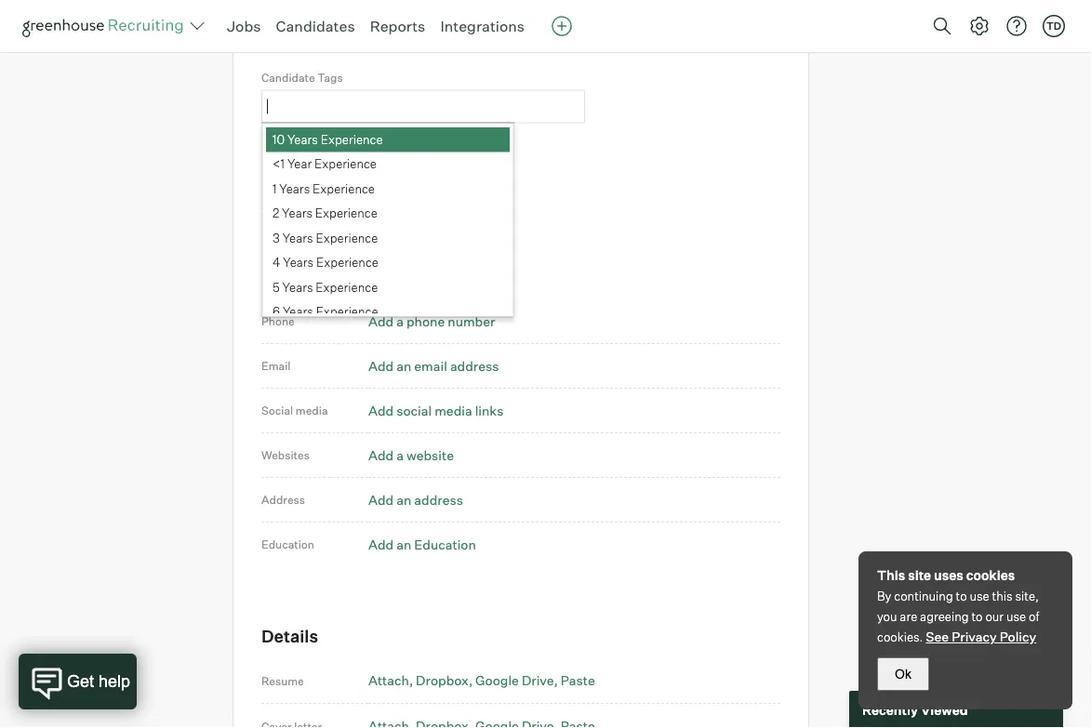 Task type: locate. For each thing, give the bounding box(es) containing it.
configure image
[[969, 15, 991, 37]]

experience down "4 years experience"
[[316, 279, 378, 294]]

1 vertical spatial a
[[397, 447, 404, 463]]

use left of
[[1007, 610, 1027, 624]]

5 add from the top
[[369, 492, 394, 508]]

to down 'uses'
[[956, 589, 968, 604]]

add down 5 years experience option
[[369, 313, 394, 329]]

an
[[397, 358, 412, 374], [397, 492, 412, 508], [397, 536, 412, 553]]

0 horizontal spatial education
[[262, 538, 315, 552]]

education
[[414, 536, 476, 553], [262, 538, 315, 552]]

address down website
[[414, 492, 463, 508]]

0 vertical spatial an
[[397, 358, 412, 374]]

see privacy policy link
[[926, 629, 1037, 645]]

add for add a phone number
[[369, 313, 394, 329]]

3 add from the top
[[369, 402, 394, 419]]

address right email
[[450, 358, 499, 374]]

experience inside 'option'
[[316, 304, 378, 319]]

1 an from the top
[[397, 358, 412, 374]]

3 an from the top
[[397, 536, 412, 553]]

by continuing to use this site, you are agreeing to our use of cookies.
[[878, 589, 1040, 645]]

a for phone
[[397, 313, 404, 329]]

experience down 10 years experience
[[315, 156, 377, 171]]

a left website
[[397, 447, 404, 463]]

sign up for notifications for stage and status changes
[[280, 169, 505, 180]]

add a website
[[369, 447, 454, 463]]

years right 1
[[279, 180, 310, 195]]

add left website
[[369, 447, 394, 463]]

an left email
[[397, 358, 412, 374]]

experience
[[321, 131, 383, 146], [315, 156, 377, 171], [313, 180, 375, 195], [315, 205, 378, 220], [316, 230, 378, 245], [316, 254, 379, 269], [316, 279, 378, 294], [316, 304, 378, 319]]

site
[[908, 568, 932, 584]]

education down add an address
[[414, 536, 476, 553]]

years right '10'
[[288, 131, 318, 146]]

2 add from the top
[[369, 358, 394, 374]]

an down the add a website link
[[397, 492, 412, 508]]

for left the stage
[[383, 169, 394, 180]]

cookies
[[967, 568, 1015, 584]]

links
[[475, 402, 504, 419]]

1 add from the top
[[369, 313, 394, 329]]

2 years experience
[[273, 205, 378, 220]]

experience down 5 years experience
[[316, 304, 378, 319]]

a for website
[[397, 447, 404, 463]]

ok button
[[878, 658, 930, 691]]

add social media links link
[[369, 402, 504, 419]]

1 a from the top
[[397, 313, 404, 329]]

3 years experience option
[[266, 226, 510, 250]]

1 horizontal spatial to
[[972, 610, 983, 624]]

experience for <1 year experience
[[315, 156, 377, 171]]

experience up 3 years experience
[[315, 205, 378, 220]]

add down add an address link
[[369, 536, 394, 553]]

years
[[288, 131, 318, 146], [279, 180, 310, 195], [282, 205, 313, 220], [283, 230, 313, 245], [283, 254, 314, 269], [283, 279, 313, 294], [283, 304, 313, 319]]

0 vertical spatial a
[[397, 313, 404, 329]]

experience up "4 years experience"
[[316, 230, 378, 245]]

experience down 3 years experience
[[316, 254, 379, 269]]

to left our
[[972, 610, 983, 624]]

follow
[[283, 146, 316, 159]]

paste link
[[561, 673, 595, 689]]

0 horizontal spatial for
[[315, 169, 326, 180]]

years right 2
[[282, 205, 313, 220]]

for right up
[[315, 169, 326, 180]]

recently
[[863, 702, 919, 718]]

status
[[440, 169, 467, 180]]

years right 6
[[283, 304, 313, 319]]

integrations link
[[441, 17, 525, 35]]

recently viewed
[[863, 702, 968, 718]]

years right 5
[[283, 279, 313, 294]]

site,
[[1016, 589, 1039, 604]]

add a phone number link
[[369, 313, 495, 329]]

candidates
[[276, 17, 355, 35]]

2 a from the top
[[397, 447, 404, 463]]

address
[[450, 358, 499, 374], [414, 492, 463, 508]]

media right social
[[296, 404, 328, 418]]

add
[[369, 313, 394, 329], [369, 358, 394, 374], [369, 402, 394, 419], [369, 447, 394, 463], [369, 492, 394, 508], [369, 536, 394, 553]]

td button
[[1043, 15, 1066, 37]]

years right the 3 on the left of page
[[283, 230, 313, 245]]

1 vertical spatial to
[[972, 610, 983, 624]]

add left social
[[369, 402, 394, 419]]

notifications
[[328, 169, 381, 180]]

2
[[273, 205, 279, 220]]

policy
[[1000, 629, 1037, 645]]

1 vertical spatial an
[[397, 492, 412, 508]]

years for 10
[[288, 131, 318, 146]]

add left email
[[369, 358, 394, 374]]

changes
[[469, 169, 505, 180]]

an for address
[[397, 492, 412, 508]]

info
[[262, 266, 293, 287]]

media
[[435, 402, 472, 419], [296, 404, 328, 418]]

0 vertical spatial use
[[970, 589, 990, 604]]

*
[[262, 205, 266, 219]]

td button
[[1040, 11, 1069, 41]]

websites
[[262, 448, 310, 462]]

years for 2
[[282, 205, 313, 220]]

an down add an address
[[397, 536, 412, 553]]

add down add a website
[[369, 492, 394, 508]]

address
[[262, 493, 305, 507]]

add a website link
[[369, 447, 454, 463]]

experience for 1 years experience
[[313, 180, 375, 195]]

=
[[269, 204, 277, 219]]

experience for 4 years experience
[[316, 254, 379, 269]]

0 horizontal spatial use
[[970, 589, 990, 604]]

experience for 3 years experience
[[316, 230, 378, 245]]

None text field
[[262, 91, 579, 121]]

1 horizontal spatial for
[[383, 169, 394, 180]]

3
[[273, 230, 280, 245]]

see
[[926, 629, 949, 645]]

4 add from the top
[[369, 447, 394, 463]]

for
[[315, 169, 326, 180], [383, 169, 394, 180]]

Follow candidate checkbox
[[265, 145, 277, 157]]

years inside option
[[288, 131, 318, 146]]

experience up 2 years experience
[[313, 180, 375, 195]]

4 years experience
[[273, 254, 379, 269]]

2 vertical spatial an
[[397, 536, 412, 553]]

an for email
[[397, 358, 412, 374]]

dropbox link
[[416, 673, 473, 689]]

2 an from the top
[[397, 492, 412, 508]]

1 for from the left
[[315, 169, 326, 180]]

experience inside option
[[321, 131, 383, 146]]

experience up notifications
[[321, 131, 383, 146]]

years inside 'option'
[[283, 304, 313, 319]]

tags
[[318, 71, 343, 84]]

add for add a website
[[369, 447, 394, 463]]

follow candidate
[[283, 146, 371, 159]]

td
[[1047, 20, 1062, 32]]

add for add an email address
[[369, 358, 394, 374]]

google
[[476, 673, 519, 689]]

<1
[[273, 156, 285, 171]]

add for add an address
[[369, 492, 394, 508]]

1 horizontal spatial use
[[1007, 610, 1027, 624]]

required
[[279, 204, 326, 219]]

phone
[[407, 313, 445, 329]]

integrations
[[441, 17, 525, 35]]

sign
[[280, 169, 300, 180]]

to
[[956, 589, 968, 604], [972, 610, 983, 624]]

years for 5
[[283, 279, 313, 294]]

1 years experience
[[273, 180, 375, 195]]

use left the this
[[970, 589, 990, 604]]

social
[[397, 402, 432, 419]]

0 horizontal spatial media
[[296, 404, 328, 418]]

drive
[[522, 673, 554, 689]]

education down address
[[262, 538, 315, 552]]

use
[[970, 589, 990, 604], [1007, 610, 1027, 624]]

<1 year experience option
[[266, 152, 510, 176]]

and
[[422, 169, 438, 180]]

our
[[986, 610, 1004, 624]]

years right 4
[[283, 254, 314, 269]]

paste
[[561, 673, 595, 689]]

jobs link
[[227, 17, 261, 35]]

media left links
[[435, 402, 472, 419]]

0 horizontal spatial to
[[956, 589, 968, 604]]

years for 4
[[283, 254, 314, 269]]

2 for from the left
[[383, 169, 394, 180]]

years for 6
[[283, 304, 313, 319]]

6 years experience option
[[266, 300, 510, 324]]

a left phone
[[397, 313, 404, 329]]

6 add from the top
[[369, 536, 394, 553]]

you
[[878, 610, 898, 624]]

10
[[273, 131, 285, 146]]

candidate
[[319, 146, 371, 159]]



Task type: describe. For each thing, give the bounding box(es) containing it.
dropbox
[[416, 673, 469, 689]]

viewed
[[921, 702, 968, 718]]

continuing
[[895, 589, 954, 604]]

6
[[273, 304, 280, 319]]

add an address
[[369, 492, 463, 508]]

greenhouse recruiting image
[[22, 15, 190, 37]]

5 years experience
[[273, 279, 378, 294]]

reports link
[[370, 17, 426, 35]]

4
[[273, 254, 281, 269]]

* = required
[[262, 204, 326, 219]]

email
[[262, 359, 291, 373]]

candidates link
[[276, 17, 355, 35]]

this
[[993, 589, 1013, 604]]

privacy
[[952, 629, 997, 645]]

details
[[262, 626, 318, 647]]

attach link
[[369, 673, 413, 689]]

1 vertical spatial address
[[414, 492, 463, 508]]

resume
[[262, 675, 304, 689]]

uses
[[934, 568, 964, 584]]

add an email address link
[[369, 358, 499, 374]]

add for add an education
[[369, 536, 394, 553]]

agreeing
[[920, 610, 969, 624]]

this
[[878, 568, 906, 584]]

1 horizontal spatial media
[[435, 402, 472, 419]]

Notes text field
[[262, 0, 587, 50]]

social media
[[262, 404, 328, 418]]

see privacy policy
[[926, 629, 1037, 645]]

candidate
[[262, 71, 315, 84]]

years for 3
[[283, 230, 313, 245]]

jobs
[[227, 17, 261, 35]]

add for add social media links
[[369, 402, 394, 419]]

0 vertical spatial to
[[956, 589, 968, 604]]

2 years experience option
[[266, 201, 510, 226]]

social
[[262, 404, 293, 418]]

up
[[302, 169, 313, 180]]

1
[[273, 180, 277, 195]]

add social media links
[[369, 402, 504, 419]]

search image
[[932, 15, 954, 37]]

1 horizontal spatial education
[[414, 536, 476, 553]]

this site uses cookies
[[878, 568, 1015, 584]]

phone
[[262, 314, 295, 328]]

experience for 5 years experience
[[316, 279, 378, 294]]

3 years experience
[[273, 230, 378, 245]]

by
[[878, 589, 892, 604]]

experience for 2 years experience
[[315, 205, 378, 220]]

5
[[273, 279, 280, 294]]

google drive link
[[476, 673, 558, 689]]

0 vertical spatial address
[[450, 358, 499, 374]]

add an email address
[[369, 358, 499, 374]]

10 years experience
[[273, 131, 383, 146]]

experience for 10 years experience
[[321, 131, 383, 146]]

ok
[[895, 667, 912, 682]]

5 years experience option
[[266, 275, 510, 300]]

are
[[900, 610, 918, 624]]

4 years experience option
[[266, 250, 510, 275]]

add an address link
[[369, 492, 463, 508]]

an for education
[[397, 536, 412, 553]]

year
[[287, 156, 312, 171]]

1 vertical spatial use
[[1007, 610, 1027, 624]]

email
[[414, 358, 447, 374]]

number
[[448, 313, 495, 329]]

experience for 6 years experience
[[316, 304, 378, 319]]

cookies.
[[878, 630, 924, 645]]

reports
[[370, 17, 426, 35]]

10 years experience option
[[266, 127, 510, 152]]

years for 1
[[279, 180, 310, 195]]

6 years experience
[[273, 304, 378, 319]]

add an education link
[[369, 536, 476, 553]]

candidate tags
[[262, 71, 343, 84]]

of
[[1029, 610, 1040, 624]]

add an education
[[369, 536, 476, 553]]

<1 year experience
[[273, 156, 377, 171]]

1 years experience option
[[266, 176, 510, 201]]

website
[[407, 447, 454, 463]]

attach
[[369, 673, 409, 689]]

add a phone number
[[369, 313, 495, 329]]

attach dropbox google drive paste
[[369, 673, 595, 689]]



Task type: vqa. For each thing, say whether or not it's contained in the screenshot.


